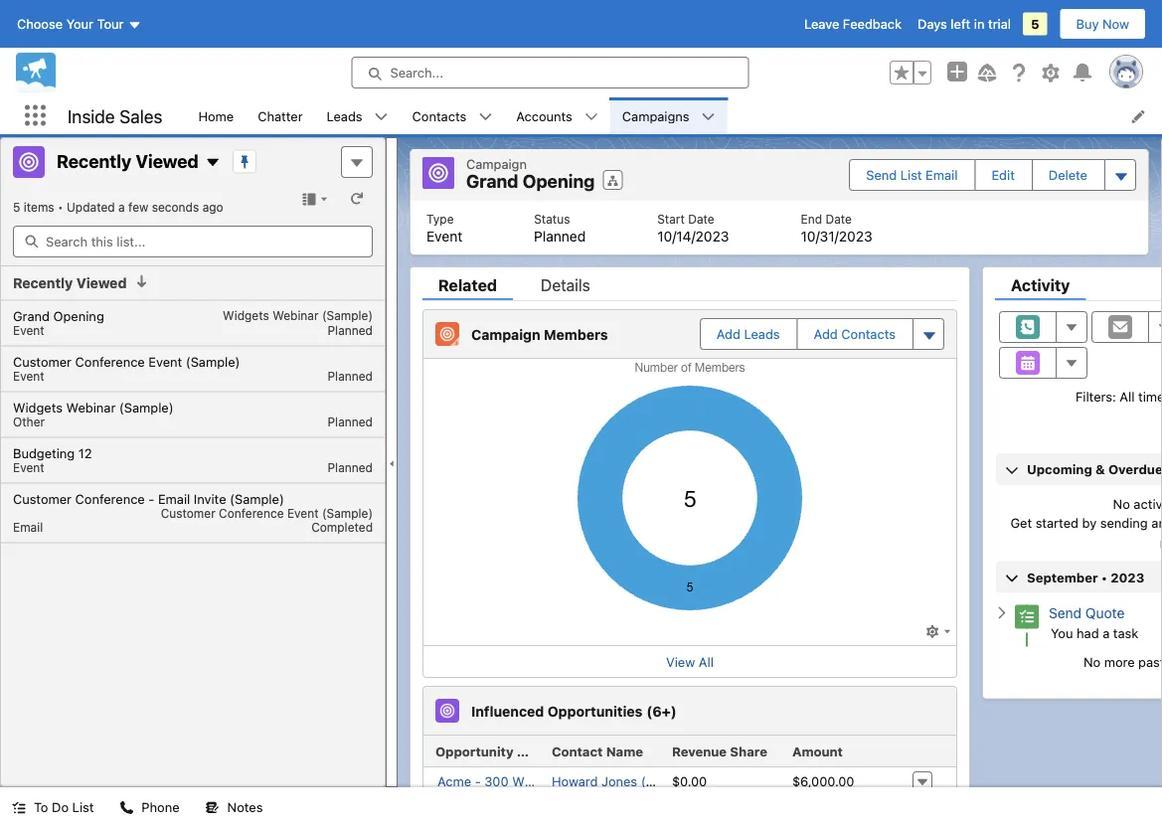 Task type: describe. For each thing, give the bounding box(es) containing it.
days left in trial
[[918, 16, 1012, 31]]

send list email button
[[851, 160, 974, 190]]

2023
[[1111, 570, 1145, 585]]

members
[[544, 326, 608, 342]]

notes button
[[194, 788, 275, 828]]

jones
[[602, 774, 638, 789]]

overdue
[[1109, 462, 1163, 477]]

2 name from the left
[[606, 744, 643, 759]]

september  •  2023
[[1027, 570, 1145, 585]]

view all
[[666, 654, 714, 669]]

text default image up 'ago'
[[205, 155, 221, 170]]

edit button
[[976, 160, 1031, 190]]

related
[[439, 276, 497, 294]]

in
[[975, 16, 985, 31]]

list inside button
[[901, 167, 923, 182]]

leave
[[805, 16, 840, 31]]

invite
[[194, 492, 226, 507]]

no more past
[[1084, 655, 1163, 670]]

no activ get started by sending an
[[1011, 496, 1163, 550]]

recently viewed|campaigns|list view element
[[0, 137, 386, 788]]

planned for budgeting 12
[[328, 461, 373, 475]]

chatter
[[258, 108, 303, 123]]

phone button
[[108, 788, 192, 828]]

a for items
[[118, 200, 125, 214]]

view all link
[[666, 654, 714, 669]]

few
[[128, 200, 148, 214]]

all for filters:
[[1120, 389, 1135, 404]]

influenced opportunities (6+)
[[471, 703, 677, 719]]

0 horizontal spatial widgets
[[13, 400, 63, 415]]

campaign members element
[[423, 309, 961, 678]]

leads inside add leads button
[[745, 327, 780, 342]]

task
[[1114, 626, 1139, 641]]

send quote link
[[1049, 605, 1125, 621]]

influenced opportunities element
[[423, 686, 958, 828]]

choose
[[17, 16, 63, 31]]

an
[[1152, 516, 1163, 531]]

details
[[541, 276, 590, 294]]

text default image for contacts
[[479, 110, 493, 124]]

send for list
[[867, 167, 897, 182]]

delete
[[1049, 167, 1088, 182]]

inside sales
[[68, 105, 163, 127]]

campaign for campaign members
[[471, 326, 541, 342]]

days
[[918, 16, 948, 31]]

conference for -
[[75, 492, 145, 507]]

buy now
[[1077, 16, 1130, 31]]

inside
[[68, 105, 115, 127]]

howard jones (sample)
[[552, 774, 696, 789]]

more
[[1105, 655, 1135, 670]]

activity link
[[996, 276, 1087, 300]]

- inside influenced opportunities element
[[475, 774, 481, 789]]

text default image inside 'notes' button
[[206, 801, 219, 815]]

campaign for campaign
[[466, 156, 527, 171]]

contacts list item
[[400, 97, 505, 134]]

• inside dropdown button
[[1102, 570, 1108, 585]]

do
[[52, 800, 69, 815]]

past
[[1139, 655, 1163, 670]]

tour
[[97, 16, 124, 31]]

date for 10/31/2023
[[826, 212, 852, 226]]

time
[[1139, 389, 1163, 404]]

chatter link
[[246, 97, 315, 134]]

howard
[[552, 774, 598, 789]]

text default image for leads
[[375, 110, 389, 124]]

contact name element
[[544, 736, 664, 768]]

email inside customer conference - email invite (sample) customer conference event (sample)
[[158, 492, 190, 507]]

ago
[[203, 200, 223, 214]]

customer conference - email invite (sample) customer conference event (sample)
[[13, 492, 373, 521]]

by
[[1083, 516, 1097, 531]]

buy
[[1077, 16, 1100, 31]]

add contacts button
[[798, 319, 912, 349]]

add leads
[[717, 327, 780, 342]]

task image
[[1016, 605, 1039, 629]]

add for add contacts
[[814, 327, 838, 342]]

customer for customer conference event (sample)
[[13, 355, 72, 370]]

5 for 5 items • updated a few seconds ago
[[13, 200, 20, 214]]

to
[[34, 800, 48, 815]]

• inside recently viewed|campaigns|list view "element"
[[58, 200, 63, 214]]

opening inside select an item from this list to open it. list box
[[53, 309, 104, 324]]

&
[[1096, 462, 1106, 477]]

your
[[66, 16, 94, 31]]

home
[[198, 108, 234, 123]]

details link
[[525, 276, 606, 300]]

leave feedback link
[[805, 16, 902, 31]]

phone
[[142, 800, 180, 815]]

type event
[[427, 212, 463, 245]]

1 horizontal spatial viewed
[[136, 150, 199, 171]]

september
[[1027, 570, 1099, 585]]

1 vertical spatial recently viewed
[[13, 275, 127, 291]]

a for quote
[[1103, 626, 1110, 641]]

left
[[951, 16, 971, 31]]

share
[[730, 744, 768, 759]]

recently viewed status
[[13, 200, 67, 214]]

now
[[1103, 16, 1130, 31]]

feedback
[[843, 16, 902, 31]]

edit
[[992, 167, 1015, 182]]

choose your tour
[[17, 16, 124, 31]]

filters:
[[1076, 389, 1117, 404]]

end date 10/31/2023
[[801, 212, 873, 245]]

had
[[1077, 626, 1100, 641]]

10/14/2023
[[658, 228, 730, 245]]

you
[[1051, 626, 1074, 641]]

contact
[[552, 744, 603, 759]]

300
[[485, 774, 509, 789]]

status
[[534, 212, 570, 226]]

campaigns
[[622, 108, 690, 123]]



Task type: locate. For each thing, give the bounding box(es) containing it.
- inside customer conference - email invite (sample) customer conference event (sample)
[[149, 492, 155, 507]]

2 vertical spatial widgets
[[512, 774, 562, 789]]

to do list
[[34, 800, 94, 815]]

1 vertical spatial a
[[1103, 626, 1110, 641]]

campaigns image
[[13, 146, 45, 178]]

list
[[901, 167, 923, 182], [72, 800, 94, 815]]

name
[[517, 744, 554, 759], [606, 744, 643, 759]]

0 vertical spatial no
[[1114, 496, 1131, 511]]

1 vertical spatial grand opening
[[13, 309, 104, 324]]

1 vertical spatial campaign
[[471, 326, 541, 342]]

1 horizontal spatial name
[[606, 744, 643, 759]]

3 text default image from the left
[[702, 110, 716, 124]]

• left the 2023
[[1102, 570, 1108, 585]]

0 vertical spatial viewed
[[136, 150, 199, 171]]

status planned
[[534, 212, 586, 245]]

1 horizontal spatial a
[[1103, 626, 1110, 641]]

0 vertical spatial grand
[[466, 171, 519, 192]]

widgets down search recently viewed list view. search box
[[223, 309, 269, 323]]

conference up "12"
[[75, 355, 145, 370]]

2 vertical spatial email
[[13, 521, 43, 535]]

conference left completed
[[219, 507, 284, 521]]

seconds
[[152, 200, 199, 214]]

no more past status
[[996, 655, 1163, 670]]

1 add from the left
[[717, 327, 741, 342]]

1 vertical spatial contacts
[[842, 327, 896, 342]]

1 vertical spatial webinar
[[66, 400, 116, 415]]

1 vertical spatial viewed
[[76, 275, 127, 291]]

text default image
[[585, 110, 599, 124], [205, 155, 221, 170], [135, 275, 149, 288], [996, 606, 1010, 620], [12, 801, 26, 815], [120, 801, 134, 815], [206, 801, 219, 815]]

a right had
[[1103, 626, 1110, 641]]

1 horizontal spatial webinar
[[273, 309, 319, 323]]

1 date from the left
[[689, 212, 715, 226]]

to do list button
[[0, 788, 106, 828]]

widgets
[[223, 309, 269, 323], [13, 400, 63, 415], [512, 774, 562, 789]]

text default image right accounts
[[585, 110, 599, 124]]

leads link
[[315, 97, 375, 134]]

0 horizontal spatial leads
[[327, 108, 363, 123]]

text default image left accounts
[[479, 110, 493, 124]]

2 date from the left
[[826, 212, 852, 226]]

leads inside "leads" link
[[327, 108, 363, 123]]

1 horizontal spatial -
[[475, 774, 481, 789]]

send for quote
[[1049, 605, 1082, 621]]

opportunity name contact name
[[436, 744, 643, 759]]

1 horizontal spatial send
[[1049, 605, 1082, 621]]

(sample)
[[322, 309, 373, 323], [186, 355, 240, 370], [119, 400, 174, 415], [230, 492, 284, 507], [322, 507, 373, 521], [566, 774, 620, 789], [641, 774, 696, 789]]

1 horizontal spatial •
[[1102, 570, 1108, 585]]

0 vertical spatial list
[[186, 97, 1163, 134]]

list containing home
[[186, 97, 1163, 134]]

1 vertical spatial widgets
[[13, 400, 63, 415]]

text default image right campaigns
[[702, 110, 716, 124]]

action element
[[905, 736, 957, 768]]

1 vertical spatial opening
[[53, 309, 104, 324]]

opportunity
[[436, 744, 514, 759]]

1 horizontal spatial text default image
[[479, 110, 493, 124]]

recently down recently viewed status
[[13, 275, 73, 291]]

text default image left contacts link
[[375, 110, 389, 124]]

customer
[[13, 355, 72, 370], [13, 492, 72, 507], [161, 507, 216, 521]]

email down budgeting
[[13, 521, 43, 535]]

2 add from the left
[[814, 327, 838, 342]]

notes
[[227, 800, 263, 815]]

influenced
[[471, 703, 544, 719]]

text default image left task "image"
[[996, 606, 1010, 620]]

name up acme - 300 widgets (sample)
[[517, 744, 554, 759]]

0 horizontal spatial grand opening
[[13, 309, 104, 324]]

other
[[13, 415, 45, 429]]

1 name from the left
[[517, 744, 554, 759]]

opening up the customer conference event (sample) at the top left of the page
[[53, 309, 104, 324]]

0 horizontal spatial contacts
[[412, 108, 467, 123]]

acme
[[438, 774, 472, 789]]

0 horizontal spatial viewed
[[76, 275, 127, 291]]

campaigns list item
[[611, 97, 728, 134]]

1 vertical spatial -
[[475, 774, 481, 789]]

all right view
[[699, 654, 714, 669]]

start date 10/14/2023
[[658, 212, 730, 245]]

text default image for campaigns
[[702, 110, 716, 124]]

1 horizontal spatial grand opening
[[466, 171, 595, 192]]

planned for customer conference event (sample)
[[328, 370, 373, 383]]

grand inside select an item from this list to open it. list box
[[13, 309, 50, 324]]

sales
[[120, 105, 163, 127]]

0 vertical spatial grand opening
[[466, 171, 595, 192]]

0 vertical spatial -
[[149, 492, 155, 507]]

budgeting
[[13, 446, 75, 461]]

5 for 5
[[1031, 16, 1040, 31]]

campaign members
[[471, 326, 608, 342]]

no up sending
[[1114, 496, 1131, 511]]

0 horizontal spatial widgets webinar (sample)
[[13, 400, 174, 415]]

1 horizontal spatial widgets webinar (sample)
[[223, 309, 373, 323]]

recently viewed down inside sales
[[57, 150, 199, 171]]

send list email
[[867, 167, 958, 182]]

0 horizontal spatial grand
[[13, 309, 50, 324]]

text default image left notes
[[206, 801, 219, 815]]

0 vertical spatial opening
[[523, 171, 595, 192]]

1 horizontal spatial no
[[1114, 496, 1131, 511]]

date up 10/31/2023
[[826, 212, 852, 226]]

group
[[890, 61, 932, 85]]

0 horizontal spatial name
[[517, 744, 554, 759]]

2 text default image from the left
[[479, 110, 493, 124]]

upcoming
[[1027, 462, 1093, 477]]

start
[[658, 212, 685, 226]]

• right items
[[58, 200, 63, 214]]

no inside no activ get started by sending an
[[1114, 496, 1131, 511]]

1 horizontal spatial list
[[901, 167, 923, 182]]

widgets down opportunity name contact name
[[512, 774, 562, 789]]

revenue share element
[[664, 736, 785, 768]]

customer conference event (sample)
[[13, 355, 240, 370]]

text default image inside phone button
[[120, 801, 134, 815]]

planned inside list
[[534, 228, 586, 245]]

5 items • updated a few seconds ago
[[13, 200, 223, 214]]

opportunities
[[548, 703, 643, 719]]

viewed
[[136, 150, 199, 171], [76, 275, 127, 291]]

0 vertical spatial contacts
[[412, 108, 467, 123]]

filters: all time
[[1076, 389, 1163, 404]]

0 horizontal spatial -
[[149, 492, 155, 507]]

quote
[[1086, 605, 1125, 621]]

list left edit
[[901, 167, 923, 182]]

widgets webinar (sample)
[[223, 309, 373, 323], [13, 400, 174, 415]]

1 vertical spatial list
[[72, 800, 94, 815]]

10/31/2023
[[801, 228, 873, 245]]

12
[[78, 446, 92, 461]]

Search Recently Viewed list view. search field
[[13, 226, 373, 258]]

2 horizontal spatial email
[[926, 167, 958, 182]]

a inside "element"
[[118, 200, 125, 214]]

recently viewed down updated
[[13, 275, 127, 291]]

date inside 'start date 10/14/2023'
[[689, 212, 715, 226]]

- left 300
[[475, 774, 481, 789]]

upcoming & overdue button
[[997, 454, 1163, 485]]

1 vertical spatial widgets webinar (sample)
[[13, 400, 174, 415]]

(6+)
[[647, 703, 677, 719]]

delete button
[[1033, 160, 1104, 190]]

campaigns link
[[611, 97, 702, 134]]

send quote you had a task
[[1049, 605, 1139, 641]]

0 vertical spatial leads
[[327, 108, 363, 123]]

0 horizontal spatial 5
[[13, 200, 20, 214]]

buy now button
[[1060, 8, 1147, 40]]

a left few
[[118, 200, 125, 214]]

campaign down related link
[[471, 326, 541, 342]]

date inside end date 10/31/2023
[[826, 212, 852, 226]]

a
[[118, 200, 125, 214], [1103, 626, 1110, 641]]

0 vertical spatial widgets webinar (sample)
[[223, 309, 373, 323]]

1 vertical spatial all
[[699, 654, 714, 669]]

view
[[666, 654, 695, 669]]

revenue share
[[672, 744, 768, 759]]

recently viewed
[[57, 150, 199, 171], [13, 275, 127, 291]]

0 horizontal spatial webinar
[[66, 400, 116, 415]]

0 vertical spatial recently
[[57, 150, 132, 171]]

all inside campaign members "element"
[[699, 654, 714, 669]]

webinar
[[273, 309, 319, 323], [66, 400, 116, 415]]

send
[[867, 167, 897, 182], [1049, 605, 1082, 621]]

5 inside recently viewed|campaigns|list view "element"
[[13, 200, 20, 214]]

0 horizontal spatial •
[[58, 200, 63, 214]]

text default image inside the campaigns list item
[[702, 110, 716, 124]]

text default image left to
[[12, 801, 26, 815]]

planned for widgets webinar (sample)
[[328, 415, 373, 429]]

1 horizontal spatial all
[[1120, 389, 1135, 404]]

list containing event
[[411, 200, 1149, 255]]

0 vertical spatial all
[[1120, 389, 1135, 404]]

0 vertical spatial list
[[901, 167, 923, 182]]

date
[[689, 212, 715, 226], [826, 212, 852, 226]]

email left edit button
[[926, 167, 958, 182]]

1 horizontal spatial add
[[814, 327, 838, 342]]

items
[[24, 200, 54, 214]]

acme - 300 widgets (sample)
[[438, 774, 620, 789]]

name up "howard jones (sample)"
[[606, 744, 643, 759]]

grand
[[466, 171, 519, 192], [13, 309, 50, 324]]

$6,000.00
[[793, 774, 855, 789]]

0 horizontal spatial a
[[118, 200, 125, 214]]

0 vertical spatial recently viewed
[[57, 150, 199, 171]]

text default image inside leads list item
[[375, 110, 389, 124]]

1 horizontal spatial date
[[826, 212, 852, 226]]

contacts link
[[400, 97, 479, 134]]

text default image inside the accounts list item
[[585, 110, 599, 124]]

email inside button
[[926, 167, 958, 182]]

1 vertical spatial no
[[1084, 655, 1101, 670]]

widgets inside influenced opportunities element
[[512, 774, 562, 789]]

0 horizontal spatial email
[[13, 521, 43, 535]]

leads list item
[[315, 97, 400, 134]]

list right do
[[72, 800, 94, 815]]

september  •  2023 button
[[997, 561, 1163, 593]]

amount
[[793, 744, 843, 759]]

date for 10/14/2023
[[689, 212, 715, 226]]

acme - 300 widgets (sample) link
[[438, 774, 620, 790]]

1 horizontal spatial grand
[[466, 171, 519, 192]]

viewed down updated
[[76, 275, 127, 291]]

completed
[[311, 521, 373, 535]]

contacts inside button
[[842, 327, 896, 342]]

0 horizontal spatial text default image
[[375, 110, 389, 124]]

campaign members link
[[471, 325, 616, 343]]

text default image inside to do list button
[[12, 801, 26, 815]]

choose your tour button
[[16, 8, 143, 40]]

add contacts
[[814, 327, 896, 342]]

text default image inside the contacts list item
[[479, 110, 493, 124]]

1 horizontal spatial widgets
[[223, 309, 269, 323]]

send up end date 10/31/2023
[[867, 167, 897, 182]]

1 vertical spatial leads
[[745, 327, 780, 342]]

grand opening up the customer conference event (sample) at the top left of the page
[[13, 309, 104, 324]]

list inside button
[[72, 800, 94, 815]]

1 horizontal spatial email
[[158, 492, 190, 507]]

recently down inside at the left top of the page
[[57, 150, 132, 171]]

grand opening up status
[[466, 171, 595, 192]]

5 right trial
[[1031, 16, 1040, 31]]

opening up status
[[523, 171, 595, 192]]

no for more
[[1084, 655, 1101, 670]]

1 vertical spatial list
[[411, 200, 1149, 255]]

•
[[58, 200, 63, 214], [1102, 570, 1108, 585]]

2 horizontal spatial widgets
[[512, 774, 562, 789]]

0 horizontal spatial add
[[717, 327, 741, 342]]

opportunity name element
[[424, 736, 554, 768]]

grand opening inside select an item from this list to open it. list box
[[13, 309, 104, 324]]

1 vertical spatial email
[[158, 492, 190, 507]]

0 vertical spatial a
[[118, 200, 125, 214]]

1 vertical spatial recently
[[13, 275, 73, 291]]

0 horizontal spatial send
[[867, 167, 897, 182]]

0 horizontal spatial no
[[1084, 655, 1101, 670]]

date up 10/14/2023
[[689, 212, 715, 226]]

0 vertical spatial email
[[926, 167, 958, 182]]

2 horizontal spatial text default image
[[702, 110, 716, 124]]

email
[[926, 167, 958, 182], [158, 492, 190, 507], [13, 521, 43, 535]]

0 horizontal spatial all
[[699, 654, 714, 669]]

0 horizontal spatial opening
[[53, 309, 104, 324]]

event inside customer conference - email invite (sample) customer conference event (sample)
[[287, 507, 319, 521]]

1 vertical spatial send
[[1049, 605, 1082, 621]]

sending
[[1101, 516, 1149, 531]]

0 vertical spatial 5
[[1031, 16, 1040, 31]]

0 vertical spatial •
[[58, 200, 63, 214]]

accounts list item
[[505, 97, 611, 134]]

no for activ
[[1114, 496, 1131, 511]]

text default image down search recently viewed list view. search box
[[135, 275, 149, 288]]

1 vertical spatial grand
[[13, 309, 50, 324]]

add leads button
[[701, 319, 796, 349]]

activ
[[1134, 496, 1163, 511]]

text default image left phone
[[120, 801, 134, 815]]

1 horizontal spatial 5
[[1031, 16, 1040, 31]]

1 horizontal spatial contacts
[[842, 327, 896, 342]]

1 horizontal spatial leads
[[745, 327, 780, 342]]

accounts link
[[505, 97, 585, 134]]

0 horizontal spatial date
[[689, 212, 715, 226]]

campaign inside "element"
[[471, 326, 541, 342]]

widgets up budgeting
[[13, 400, 63, 415]]

1 vertical spatial •
[[1102, 570, 1108, 585]]

all for view
[[699, 654, 714, 669]]

text default image
[[375, 110, 389, 124], [479, 110, 493, 124], [702, 110, 716, 124]]

None search field
[[13, 226, 373, 258]]

no left more
[[1084, 655, 1101, 670]]

customer for customer conference - email invite (sample) customer conference event (sample)
[[13, 492, 72, 507]]

list
[[186, 97, 1163, 134], [411, 200, 1149, 255]]

conference down "12"
[[75, 492, 145, 507]]

get
[[1011, 516, 1033, 531]]

conference for event
[[75, 355, 145, 370]]

0 vertical spatial campaign
[[466, 156, 527, 171]]

viewed up seconds
[[136, 150, 199, 171]]

1 horizontal spatial opening
[[523, 171, 595, 192]]

0 horizontal spatial list
[[72, 800, 94, 815]]

planned
[[534, 228, 586, 245], [328, 324, 373, 338], [328, 370, 373, 383], [328, 415, 373, 429], [328, 461, 373, 475]]

a inside send quote you had a task
[[1103, 626, 1110, 641]]

leads right chatter
[[327, 108, 363, 123]]

1 text default image from the left
[[375, 110, 389, 124]]

campaign down the contacts list item
[[466, 156, 527, 171]]

upcoming & overdue
[[1027, 462, 1163, 477]]

email left invite
[[158, 492, 190, 507]]

send inside send list email button
[[867, 167, 897, 182]]

started
[[1036, 516, 1079, 531]]

revenue
[[672, 744, 727, 759]]

grand opening
[[466, 171, 595, 192], [13, 309, 104, 324]]

- left invite
[[149, 492, 155, 507]]

1 vertical spatial 5
[[13, 200, 20, 214]]

send up the 'you'
[[1049, 605, 1082, 621]]

home link
[[186, 97, 246, 134]]

5 left items
[[13, 200, 20, 214]]

leads left add contacts
[[745, 327, 780, 342]]

0 vertical spatial webinar
[[273, 309, 319, 323]]

amount element
[[785, 736, 905, 768]]

send inside send quote you had a task
[[1049, 605, 1082, 621]]

type
[[427, 212, 454, 226]]

0 vertical spatial widgets
[[223, 309, 269, 323]]

all left time
[[1120, 389, 1135, 404]]

contacts inside list item
[[412, 108, 467, 123]]

0 vertical spatial send
[[867, 167, 897, 182]]

select an item from this list to open it. list box
[[1, 301, 385, 544]]

add for add leads
[[717, 327, 741, 342]]



Task type: vqa. For each thing, say whether or not it's contained in the screenshot.
Buyer to the left
no



